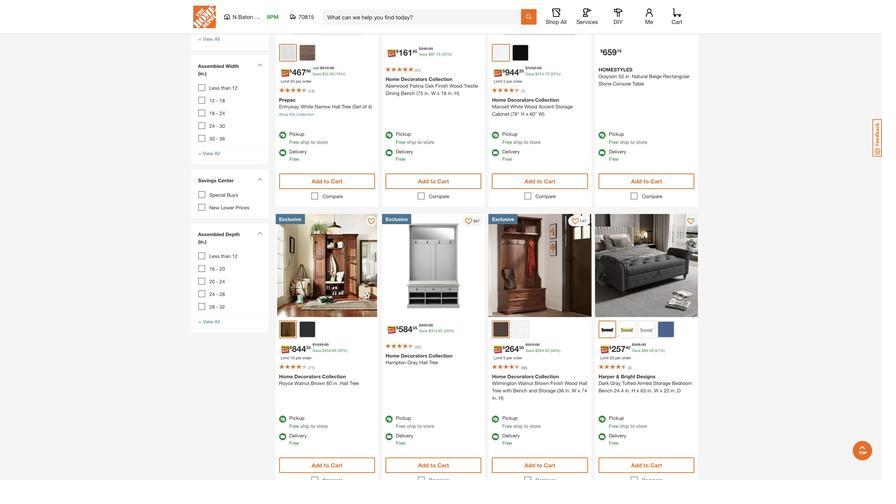 Task type: locate. For each thing, give the bounding box(es) containing it.
save inside the $ 249 . 00 save $ 87 . 15 ( 35 %)
[[419, 52, 428, 56]]

87
[[431, 52, 435, 56]]

5 inside $ 1259 . 00 save $ 314 . 75 ( 25 %) limit 5 per order
[[504, 79, 506, 83]]

10 inside "/set $ 519 . 96 save $ 52 . 00 ( 10 %) limit 50 per order"
[[336, 71, 341, 76]]

save down 249
[[419, 52, 428, 56]]

home decorators collection mansell white wood accent storage cabinet (78" h x 60" w)
[[492, 97, 573, 117]]

2 white from the left
[[511, 104, 523, 110]]

1 vertical spatial than
[[221, 253, 231, 259]]

24
[[220, 110, 225, 116], [209, 123, 215, 129], [220, 279, 225, 285], [209, 291, 215, 297]]

aberwood patina oak finish wood trestle dining bench (75 in. w x 18 in. h) image
[[382, 0, 485, 40]]

1 display image from the left
[[368, 218, 375, 225]]

limit up prepac
[[281, 79, 289, 83]]

prepac
[[279, 97, 296, 103]]

add to cart button for entryway white narrow hall tree (set of 4) image's available for pickup icon
[[279, 174, 375, 189]]

74
[[582, 388, 587, 394]]

32
[[220, 304, 225, 310], [416, 345, 420, 349]]

What can we help you find today? search field
[[327, 10, 521, 24]]

) up patina
[[420, 68, 421, 72]]

2 (in.) from the top
[[198, 239, 207, 245]]

assembled width (in.) link
[[195, 59, 265, 82]]

1 caret icon image from the top
[[257, 63, 263, 67]]

1 vertical spatial 314
[[431, 329, 438, 333]]

tree inside prepac entryway white narrow hall tree (set of 4) shop this collection
[[342, 104, 351, 110]]

96 inside "/set $ 519 . 96 save $ 52 . 00 ( 10 %) limit 50 per order"
[[330, 66, 334, 70]]

1 vertical spatial assembled
[[198, 231, 224, 237]]

%)
[[447, 52, 452, 56], [341, 71, 346, 76], [556, 71, 561, 76], [449, 329, 454, 333], [343, 348, 348, 353], [556, 348, 561, 353], [660, 348, 665, 353]]

2 vertical spatial +
[[199, 319, 201, 325]]

+ view all down 28 - 32
[[199, 319, 220, 325]]

caret icon image inside assembled width (in.) link
[[257, 63, 263, 67]]

limit inside $ 529 . 00 save $ 264 . 50 ( 50 %) limit 5 per order
[[494, 356, 502, 360]]

save down 326
[[632, 348, 641, 353]]

limit for 944
[[494, 79, 502, 83]]

store
[[317, 139, 328, 145], [423, 139, 434, 145], [530, 139, 541, 145], [637, 139, 648, 145], [317, 423, 328, 429], [423, 423, 434, 429], [530, 423, 541, 429], [637, 423, 648, 429]]

save for $ 326 . 99 save $ 69 . 59 ( 21 %) limit 20 per order
[[632, 348, 641, 353]]

1 horizontal spatial available for pickup image
[[599, 416, 606, 423]]

shop
[[546, 18, 559, 25], [279, 112, 288, 117]]

save down '1259'
[[526, 71, 534, 76]]

3 - from the top
[[216, 123, 218, 129]]

per for 257
[[616, 356, 621, 360]]

in. inside homestyles grayson 50 in. natural beige rectangular stone console table
[[626, 73, 631, 79]]

$ inside $ 264 50
[[503, 345, 505, 350]]

1 than from the top
[[221, 85, 231, 91]]

35 inside the $ 249 . 00 save $ 87 . 15 ( 35 %)
[[443, 52, 447, 56]]

2 vertical spatial storage
[[539, 388, 556, 394]]

1 vertical spatial 65
[[332, 348, 336, 353]]

18 up 24 - 30
[[209, 110, 215, 116]]

1 vertical spatial + view all link
[[195, 146, 265, 161]]

- down the 24 - 28
[[216, 304, 218, 310]]

1 horizontal spatial bench
[[513, 388, 528, 394]]

per down $ 264 50
[[507, 356, 512, 360]]

per inside $ 326 . 99 save $ 69 . 59 ( 21 %) limit 20 per order
[[616, 356, 621, 360]]

25 left '1259'
[[519, 68, 524, 73]]

aberwood
[[386, 83, 409, 89]]

3 caret icon image from the top
[[257, 232, 263, 235]]

bright
[[621, 374, 636, 380]]

brown
[[311, 380, 325, 386], [535, 380, 549, 386]]

35 for $ 1299 . 00 save $ 454 . 65 ( 35 %) limit 10 per order
[[338, 348, 343, 353]]

00 up 87
[[429, 46, 433, 51]]

natural
[[632, 73, 648, 79]]

assembled for assembled width (in.)
[[198, 63, 224, 69]]

h down "tufted"
[[632, 388, 636, 394]]

0 horizontal spatial 20
[[209, 279, 215, 285]]

x inside home decorators collection wilmington walnut brown finish wood hall tree with bench and storage (36 in. w x 74 in. h)
[[578, 388, 581, 394]]

0 horizontal spatial finish
[[435, 83, 448, 89]]

1 available for pickup image from the left
[[386, 416, 393, 423]]

7
[[523, 89, 525, 93]]

12 for assembled width (in.)
[[232, 85, 238, 91]]

4)
[[368, 104, 372, 110]]

5 - from the top
[[216, 266, 218, 272]]

12
[[232, 85, 238, 91], [209, 98, 215, 104], [232, 253, 238, 259]]

view down composite link on the left top of page
[[203, 36, 213, 42]]

view for 12 - 18
[[203, 150, 213, 156]]

0 vertical spatial wood
[[450, 83, 463, 89]]

available shipping image for 1st available for pickup image from right
[[599, 434, 606, 441]]

1 (in.) from the top
[[198, 70, 207, 76]]

2 vertical spatial caret icon image
[[257, 232, 263, 235]]

+ view all
[[199, 36, 220, 42], [199, 150, 220, 156], [199, 319, 220, 325]]

and
[[529, 388, 537, 394]]

3 view from the top
[[203, 319, 213, 325]]

0 horizontal spatial h)
[[455, 90, 460, 96]]

available for pickup image
[[279, 132, 286, 139], [386, 132, 393, 139], [492, 132, 499, 139], [599, 132, 606, 139], [279, 416, 286, 423], [492, 416, 499, 423]]

per for 944
[[507, 79, 512, 83]]

- for 16 - 20
[[216, 266, 218, 272]]

save for $ 529 . 00 save $ 264 . 50 ( 50 %) limit 5 per order
[[526, 348, 534, 353]]

order down 40
[[622, 356, 631, 360]]

0 vertical spatial 314
[[538, 71, 544, 76]]

2 caret icon image from the top
[[257, 178, 263, 181]]

decorators down 66
[[508, 374, 534, 380]]

1 less from the top
[[209, 85, 220, 91]]

5 for 264
[[504, 356, 506, 360]]

0 vertical spatial h)
[[455, 90, 460, 96]]

0 vertical spatial 65
[[439, 329, 443, 333]]

collection for home decorators collection royce walnut brown 60 in. hall tree
[[322, 374, 346, 380]]

white image
[[281, 45, 296, 60], [494, 45, 509, 60], [513, 322, 529, 338]]

save for $ 1299 . 00 save $ 454 . 65 ( 35 %) limit 10 per order
[[313, 348, 321, 353]]

home inside the home decorators collection aberwood patina oak finish wood trestle dining bench (75 in. w x 18 in. h)
[[386, 76, 400, 82]]

28
[[220, 291, 225, 297], [209, 304, 215, 310]]

65 right 454
[[332, 348, 336, 353]]

) for 944
[[525, 89, 526, 93]]

1 horizontal spatial brown
[[535, 380, 549, 386]]

0 vertical spatial storage
[[556, 104, 573, 110]]

1 horizontal spatial 10
[[336, 71, 341, 76]]

2 less from the top
[[209, 253, 220, 259]]

10 right 52
[[336, 71, 341, 76]]

1 horizontal spatial 18
[[220, 98, 225, 104]]

collection up accent
[[535, 97, 559, 103]]

display image inside 147 dropdown button
[[572, 218, 579, 225]]

1 horizontal spatial wood
[[525, 104, 538, 110]]

20 down 16
[[209, 279, 215, 285]]

order inside $ 1299 . 00 save $ 454 . 65 ( 35 %) limit 10 per order
[[303, 356, 312, 360]]

limit up mansell
[[494, 79, 502, 83]]

finish for x
[[435, 83, 448, 89]]

available shipping image
[[492, 149, 499, 156], [599, 149, 606, 156], [386, 434, 393, 441], [492, 434, 499, 441]]

add to cart for add to cart button associated with available for pickup icon associated with mansell white wood accent storage cabinet (78" h x 60" w) image
[[525, 178, 556, 185]]

add to cart button for available for pickup icon associated with mansell white wood accent storage cabinet (78" h x 60" w) image
[[492, 174, 588, 189]]

h right (78"
[[521, 111, 525, 117]]

console
[[613, 81, 631, 86]]

2 than from the top
[[221, 253, 231, 259]]

(in.)
[[198, 70, 207, 76], [198, 239, 207, 245]]

less than 12 link up '12 - 18'
[[209, 85, 238, 91]]

20 down 257
[[610, 356, 614, 360]]

caret icon image
[[257, 63, 263, 67], [257, 178, 263, 181], [257, 232, 263, 235]]

per inside $ 1299 . 00 save $ 454 . 65 ( 35 %) limit 10 per order
[[296, 356, 301, 360]]

3 + view all link from the top
[[195, 314, 265, 329]]

w)
[[539, 111, 545, 117]]

navy blue image
[[659, 322, 674, 338]]

collection inside home decorators collection royce walnut brown 60 in. hall tree
[[322, 374, 346, 380]]

( 7 )
[[522, 89, 526, 93]]

wood left dark
[[565, 380, 578, 386]]

display image
[[368, 218, 375, 225], [572, 218, 579, 225], [688, 218, 695, 225]]

1 vertical spatial finish
[[551, 380, 564, 386]]

15
[[437, 52, 441, 56]]

1 compare from the left
[[323, 193, 343, 199]]

0 vertical spatial + view all
[[199, 36, 220, 42]]

60"
[[530, 111, 538, 117]]

0 horizontal spatial 18
[[209, 110, 215, 116]]

brown for 264
[[535, 380, 549, 386]]

1 vertical spatial less
[[209, 253, 220, 259]]

hall down ( 32 )
[[419, 360, 428, 366]]

home up aberwood
[[386, 76, 400, 82]]

- for 30 - 36
[[216, 136, 218, 142]]

2 view from the top
[[203, 150, 213, 156]]

collection inside the 'home decorators collection mansell white wood accent storage cabinet (78" h x 60" w)'
[[535, 97, 559, 103]]

1 less than 12 link from the top
[[209, 85, 238, 91]]

1 view from the top
[[203, 36, 213, 42]]

1 + view all link from the top
[[195, 31, 265, 47]]

save down 899
[[419, 329, 428, 333]]

264 left 529 on the bottom right of the page
[[505, 344, 519, 354]]

) up home decorators collection royce walnut brown 60 in. hall tree
[[314, 366, 315, 370]]

5 inside $ 529 . 00 save $ 264 . 50 ( 50 %) limit 5 per order
[[504, 356, 506, 360]]

35 inside $ 844 35
[[306, 345, 311, 350]]

collection for home decorators collection aberwood patina oak finish wood trestle dining bench (75 in. w x 18 in. h)
[[429, 76, 453, 82]]

w down oak
[[431, 90, 436, 96]]

75
[[545, 71, 550, 76]]

1 vertical spatial h)
[[499, 395, 504, 401]]

) for 264
[[527, 366, 528, 370]]

2 vertical spatial 20
[[610, 356, 614, 360]]

collection up (36
[[535, 374, 559, 380]]

order down $ 264 50
[[514, 356, 523, 360]]

-
[[216, 98, 218, 104], [216, 110, 218, 116], [216, 123, 218, 129], [216, 136, 218, 142], [216, 266, 218, 272], [216, 279, 218, 285], [216, 291, 218, 297], [216, 304, 218, 310]]

0 horizontal spatial shop
[[279, 112, 288, 117]]

00 inside $ 899 . 00 save $ 314 . 65 ( 35 %)
[[429, 323, 433, 327]]

per inside "/set $ 519 . 96 save $ 52 . 00 ( 10 %) limit 50 per order"
[[296, 79, 301, 83]]

grayson 50 in. natural beige rectangular stone console table image
[[595, 0, 698, 40]]

12 - 18 link
[[209, 98, 225, 104]]

designs
[[637, 374, 656, 380]]

collection right this
[[297, 112, 314, 117]]

12 up 18 - 24
[[209, 98, 215, 104]]

467
[[292, 67, 306, 77]]

2 display image from the left
[[572, 218, 579, 225]]

- for 18 - 24
[[216, 110, 218, 116]]

caret icon image inside assembled depth (in.) link
[[257, 232, 263, 235]]

1 walnut from the left
[[295, 380, 310, 386]]

0 vertical spatial (in.)
[[198, 70, 207, 76]]

10 inside $ 1299 . 00 save $ 454 . 65 ( 35 %) limit 10 per order
[[290, 356, 295, 360]]

0 vertical spatial h
[[521, 111, 525, 117]]

%) for $ 249 . 00 save $ 87 . 15 ( 35 %)
[[447, 52, 452, 56]]

gray inside harper & bright designs dark gray tufted armed storage bedroom bench 24.4 in. h x 63 in. w x 22 in. d
[[611, 380, 621, 386]]

add to cart
[[312, 178, 343, 185], [418, 178, 449, 185], [525, 178, 556, 185], [631, 178, 662, 185], [312, 462, 343, 469], [418, 462, 449, 469], [525, 462, 556, 469], [631, 462, 662, 469]]

exclusive
[[279, 216, 301, 222], [386, 216, 408, 222], [492, 216, 515, 222]]

services button
[[576, 8, 599, 25]]

99
[[642, 342, 646, 347]]

1 horizontal spatial finish
[[551, 380, 564, 386]]

decorators inside home decorators collection wilmington walnut brown finish wood hall tree with bench and storage (36 in. w x 74 in. h)
[[508, 374, 534, 380]]

hall
[[332, 104, 341, 110], [419, 360, 428, 366], [340, 380, 349, 386], [579, 380, 588, 386]]

+ view all down 30 - 36 'link'
[[199, 150, 220, 156]]

finish inside the home decorators collection aberwood patina oak finish wood trestle dining bench (75 in. w x 18 in. h)
[[435, 83, 448, 89]]

2 horizontal spatial bench
[[599, 388, 613, 394]]

save inside $ 899 . 00 save $ 314 . 65 ( 35 %)
[[419, 329, 428, 333]]

2 horizontal spatial w
[[654, 388, 659, 394]]

pickup
[[289, 131, 305, 137], [396, 131, 411, 137], [503, 131, 518, 137], [609, 131, 624, 137], [289, 415, 305, 421], [396, 415, 411, 421], [503, 415, 518, 421], [609, 415, 624, 421]]

tree left the (set
[[342, 104, 351, 110]]

caret icon image inside savings center link
[[257, 178, 263, 181]]

medium density fiberboard (mdf)
[[209, 1, 248, 14]]

1 horizontal spatial w
[[572, 388, 577, 394]]

35
[[443, 52, 447, 56], [413, 326, 418, 331], [445, 329, 449, 333], [306, 345, 311, 350], [338, 348, 343, 353]]

0 horizontal spatial available for pickup image
[[386, 416, 393, 423]]

assembled left the depth
[[198, 231, 224, 237]]

per for 844
[[296, 356, 301, 360]]

rouge
[[255, 13, 271, 20]]

1 vertical spatial 28
[[209, 304, 215, 310]]

than up 16 - 20 link
[[221, 253, 231, 259]]

1 vertical spatial storage
[[654, 380, 671, 386]]

gray down ( 32 )
[[408, 360, 418, 366]]

1 vertical spatial view
[[203, 150, 213, 156]]

25 inside $ 1259 . 00 save $ 314 . 75 ( 25 %) limit 5 per order
[[552, 71, 556, 76]]

66
[[523, 366, 527, 370]]

3 exclusive from the left
[[492, 216, 515, 222]]

00 for $ 1299 . 00 save $ 454 . 65 ( 35 %) limit 10 per order
[[325, 342, 329, 347]]

white image left the drifted gray icon
[[281, 45, 296, 60]]

0 horizontal spatial h
[[521, 111, 525, 117]]

( inside $ 326 . 99 save $ 69 . 59 ( 21 %) limit 20 per order
[[655, 348, 656, 353]]

1 horizontal spatial white image
[[494, 45, 509, 60]]

bench down patina
[[401, 90, 415, 96]]

0 vertical spatial less
[[209, 85, 220, 91]]

walnut inside home decorators collection wilmington walnut brown finish wood hall tree with bench and storage (36 in. w x 74 in. h)
[[518, 380, 534, 386]]

65 inside $ 899 . 00 save $ 314 . 65 ( 35 %)
[[439, 329, 443, 333]]

1 horizontal spatial shop
[[546, 18, 559, 25]]

314 inside $ 1259 . 00 save $ 314 . 75 ( 25 %) limit 5 per order
[[538, 71, 544, 76]]

0 vertical spatial shop
[[546, 18, 559, 25]]

per
[[296, 79, 301, 83], [507, 79, 512, 83], [296, 356, 301, 360], [507, 356, 512, 360], [616, 356, 621, 360]]

- for 12 - 18
[[216, 98, 218, 104]]

hall up the 74
[[579, 380, 588, 386]]

storage inside the 'home decorators collection mansell white wood accent storage cabinet (78" h x 60" w)'
[[556, 104, 573, 110]]

compare for available for pickup icon associated with mansell white wood accent storage cabinet (78" h x 60" w) image
[[536, 193, 556, 199]]

tree down $ 899 . 00 save $ 314 . 65 ( 35 %)
[[429, 360, 438, 366]]

tree right 60
[[350, 380, 359, 386]]

0 vertical spatial + view all link
[[195, 31, 265, 47]]

0 horizontal spatial 314
[[431, 329, 438, 333]]

decorators inside the 'home decorators collection mansell white wood accent storage cabinet (78" h x 60" w)'
[[508, 97, 534, 103]]

21
[[656, 348, 660, 353]]

compare for entryway white narrow hall tree (set of 4) image's available for pickup icon
[[323, 193, 343, 199]]

) down "/set $ 519 . 96 save $ 52 . 00 ( 10 %) limit 50 per order"
[[314, 89, 315, 93]]

new lower prices link
[[209, 205, 249, 211]]

1 horizontal spatial display image
[[572, 218, 579, 225]]

yellow image
[[620, 322, 635, 338]]

limit up royce
[[281, 356, 289, 360]]

decorators down ( 32 )
[[401, 353, 428, 359]]

( inside the $ 249 . 00 save $ 87 . 15 ( 35 %)
[[442, 52, 443, 56]]

0 vertical spatial less than 12
[[209, 85, 238, 91]]

2 - from the top
[[216, 110, 218, 116]]

20 right 16
[[220, 266, 225, 272]]

home
[[386, 76, 400, 82], [492, 97, 506, 103], [386, 353, 400, 359], [279, 374, 293, 380], [492, 374, 506, 380]]

order inside $ 1259 . 00 save $ 314 . 75 ( 25 %) limit 5 per order
[[514, 79, 523, 83]]

+ view all link down composite link on the left top of page
[[195, 31, 265, 47]]

$ 161 85
[[396, 48, 418, 57]]

%) for $ 529 . 00 save $ 264 . 50 ( 50 %) limit 5 per order
[[556, 348, 561, 353]]

order inside $ 529 . 00 save $ 264 . 50 ( 50 %) limit 5 per order
[[514, 356, 523, 360]]

add to cart for add to cart button associated with entryway white narrow hall tree (set of 4) image's available for pickup icon
[[312, 178, 343, 185]]

1 assembled from the top
[[198, 63, 224, 69]]

decorators down the ( 71 )
[[295, 374, 321, 380]]

beige
[[650, 73, 662, 79]]

home up hampton
[[386, 353, 400, 359]]

1 less than 12 from the top
[[209, 85, 238, 91]]

decorators for 944
[[508, 97, 534, 103]]

12 for assembled depth (in.)
[[232, 253, 238, 259]]

limit inside $ 326 . 99 save $ 69 . 59 ( 21 %) limit 20 per order
[[601, 356, 609, 360]]

save
[[419, 52, 428, 56], [313, 71, 321, 76], [526, 71, 534, 76], [419, 329, 428, 333], [313, 348, 321, 353], [526, 348, 534, 353], [632, 348, 641, 353]]

1 + view all from the top
[[199, 36, 220, 42]]

%) inside $ 529 . 00 save $ 264 . 50 ( 50 %) limit 5 per order
[[556, 348, 561, 353]]

%) inside $ 899 . 00 save $ 314 . 65 ( 35 %)
[[449, 329, 454, 333]]

collection for home decorators collection mansell white wood accent storage cabinet (78" h x 60" w)
[[535, 97, 559, 103]]

0 vertical spatial 28
[[220, 291, 225, 297]]

0 vertical spatial assembled
[[198, 63, 224, 69]]

ship for available for pickup icon corresponding to grayson 50 in. natural beige rectangular stone console table image
[[620, 139, 629, 145]]

assembled inside assembled depth (in.)
[[198, 231, 224, 237]]

home for 944
[[492, 97, 506, 103]]

pickup free ship to store
[[289, 131, 328, 145], [396, 131, 434, 145], [503, 131, 541, 145], [609, 131, 648, 145], [289, 415, 328, 429], [396, 415, 434, 429], [503, 415, 541, 429], [609, 415, 648, 429]]

walnut image
[[494, 322, 509, 337]]

2 vertical spatial 12
[[232, 253, 238, 259]]

1 white from the left
[[301, 104, 313, 110]]

white image for 944
[[494, 45, 509, 60]]

+ view all link for 12 - 18
[[195, 146, 265, 161]]

0 horizontal spatial bench
[[401, 90, 415, 96]]

264 right $ 264 50
[[538, 348, 544, 353]]

6 - from the top
[[216, 279, 218, 285]]

add to cart button
[[279, 174, 375, 189], [386, 174, 482, 189], [492, 174, 588, 189], [599, 174, 695, 189], [279, 458, 375, 473], [386, 458, 482, 473], [492, 458, 588, 473], [599, 458, 695, 473]]

limit inside $ 1259 . 00 save $ 314 . 75 ( 25 %) limit 5 per order
[[494, 79, 502, 83]]

12 down assembled width (in.) link
[[232, 85, 238, 91]]

1 horizontal spatial white
[[511, 104, 523, 110]]

1 vertical spatial gray
[[611, 380, 621, 386]]

white image up 529 on the bottom right of the page
[[513, 322, 529, 338]]

w left 22
[[654, 388, 659, 394]]

1 vertical spatial less than 12
[[209, 253, 238, 259]]

shop all
[[546, 18, 567, 25]]

+ view all for composite
[[199, 36, 220, 42]]

3 + view all from the top
[[199, 319, 220, 325]]

- up 30 - 36
[[216, 123, 218, 129]]

caret icon image right 'width'
[[257, 63, 263, 67]]

2 assembled from the top
[[198, 231, 224, 237]]

16 - 20 link
[[209, 266, 225, 272]]

composite link
[[209, 21, 234, 27]]

/set $ 519 . 96 save $ 52 . 00 ( 10 %) limit 50 per order
[[281, 66, 346, 83]]

00 right '1259'
[[538, 66, 542, 70]]

special
[[209, 192, 226, 198]]

diy
[[614, 18, 623, 25]]

0 vertical spatial caret icon image
[[257, 63, 263, 67]]

patina
[[410, 83, 424, 89]]

composite
[[209, 21, 234, 27]]

00 for $ 249 . 00 save $ 87 . 15 ( 35 %)
[[429, 46, 433, 51]]

assembled width (in.)
[[198, 63, 239, 76]]

collection for home decorators collection hampton gray hall tree
[[429, 353, 453, 359]]

finish for (36
[[551, 380, 564, 386]]

326
[[635, 342, 641, 347]]

2 + from the top
[[199, 150, 201, 156]]

0 vertical spatial finish
[[435, 83, 448, 89]]

0 vertical spatial 32
[[220, 304, 225, 310]]

40
[[626, 345, 631, 350]]

314 inside $ 899 . 00 save $ 314 . 65 ( 35 %)
[[431, 329, 438, 333]]

delivery free for available for pickup icon corresponding to grayson 50 in. natural beige rectangular stone console table image
[[609, 149, 627, 162]]

all down 28 - 32
[[215, 319, 220, 325]]

35 inside $ 584 35
[[413, 326, 418, 331]]

less than 12
[[209, 85, 238, 91], [209, 253, 238, 259]]

available shipping image
[[279, 149, 286, 156], [386, 149, 393, 156], [279, 434, 286, 441], [599, 434, 606, 441]]

2 less than 12 from the top
[[209, 253, 238, 259]]

per inside $ 1259 . 00 save $ 314 . 75 ( 25 %) limit 5 per order
[[507, 79, 512, 83]]

9pm
[[267, 13, 279, 20]]

+ view all link down 36
[[195, 146, 265, 161]]

1 horizontal spatial gray
[[611, 380, 621, 386]]

save inside "/set $ 519 . 96 save $ 52 . 00 ( 10 %) limit 50 per order"
[[313, 71, 321, 76]]

00 for $ 1259 . 00 save $ 314 . 75 ( 25 %) limit 5 per order
[[538, 66, 542, 70]]

+ view all link down 28 - 32
[[195, 314, 265, 329]]

0 horizontal spatial w
[[431, 90, 436, 96]]

(in.) inside assembled width (in.)
[[198, 70, 207, 76]]

0 horizontal spatial white
[[301, 104, 313, 110]]

0 vertical spatial 30
[[220, 123, 225, 129]]

1 vertical spatial caret icon image
[[257, 178, 263, 181]]

2 vertical spatial view
[[203, 319, 213, 325]]

%) inside "/set $ 519 . 96 save $ 52 . 00 ( 10 %) limit 50 per order"
[[341, 71, 346, 76]]

less than 12 link for 18
[[209, 85, 238, 91]]

limit for 257
[[601, 356, 609, 360]]

00 right 899
[[429, 323, 433, 327]]

) for 844
[[314, 366, 315, 370]]

%) inside $ 1299 . 00 save $ 454 . 65 ( 35 %) limit 10 per order
[[343, 348, 348, 353]]

%) inside $ 1259 . 00 save $ 314 . 75 ( 25 %) limit 5 per order
[[556, 71, 561, 76]]

0 horizontal spatial 28
[[209, 304, 215, 310]]

all down composite link on the left top of page
[[215, 36, 220, 42]]

2 + view all from the top
[[199, 150, 220, 156]]

%) inside the $ 249 . 00 save $ 87 . 15 ( 35 %)
[[447, 52, 452, 56]]

collection inside home decorators collection wilmington walnut brown finish wood hall tree with bench and storage (36 in. w x 74 in. h)
[[535, 374, 559, 380]]

add to cart for add to cart button for 1st available for pickup image from right
[[631, 462, 662, 469]]

brown inside home decorators collection royce walnut brown 60 in. hall tree
[[311, 380, 325, 386]]

bench inside harper & bright designs dark gray tufted armed storage bedroom bench 24.4 in. h x 63 in. w x 22 in. d
[[599, 388, 613, 394]]

$ 249 . 00 save $ 87 . 15 ( 35 %)
[[419, 46, 452, 56]]

- up 24 - 30
[[216, 110, 218, 116]]

all inside button
[[561, 18, 567, 25]]

white up the shop this collection link
[[301, 104, 313, 110]]

all left services
[[561, 18, 567, 25]]

2 walnut from the left
[[518, 380, 534, 386]]

25
[[519, 68, 524, 73], [552, 71, 556, 76]]

1 5 from the top
[[504, 79, 506, 83]]

96 left /set
[[306, 68, 311, 73]]

7 - from the top
[[216, 291, 218, 297]]

collection up oak
[[429, 76, 453, 82]]

wood inside the 'home decorators collection mansell white wood accent storage cabinet (78" h x 60" w)'
[[525, 104, 538, 110]]

1 vertical spatial shop
[[279, 112, 288, 117]]

00 up 454
[[325, 342, 329, 347]]

3 display image from the left
[[688, 218, 695, 225]]

1 vertical spatial +
[[199, 150, 201, 156]]

wood left trestle
[[450, 83, 463, 89]]

1 horizontal spatial 96
[[330, 66, 334, 70]]

less up 16
[[209, 253, 220, 259]]

2 horizontal spatial 18
[[441, 90, 447, 96]]

65 right $ 584 35
[[439, 329, 443, 333]]

save inside $ 529 . 00 save $ 264 . 50 ( 50 %) limit 5 per order
[[526, 348, 534, 353]]

finish up (36
[[551, 380, 564, 386]]

- up 18 - 24
[[216, 98, 218, 104]]

collection for home decorators collection wilmington walnut brown finish wood hall tree with bench and storage (36 in. w x 74 in. h)
[[535, 374, 559, 380]]

shop inside button
[[546, 18, 559, 25]]

4 - from the top
[[216, 136, 218, 142]]

less than 12 link up 16 - 20 link
[[209, 253, 238, 259]]

depth
[[226, 231, 240, 237]]

add to cart button for first available for pickup image
[[386, 458, 482, 473]]

available for pickup image for aberwood patina oak finish wood trestle dining bench (75 in. w x 18 in. h) image
[[386, 132, 393, 139]]

0 vertical spatial than
[[221, 85, 231, 91]]

tree left with
[[492, 388, 502, 394]]

5 down "944"
[[504, 79, 506, 83]]

decorators up patina
[[401, 76, 428, 82]]

00 inside $ 1259 . 00 save $ 314 . 75 ( 25 %) limit 5 per order
[[538, 66, 542, 70]]

add to cart for available for pickup icon associated with aberwood patina oak finish wood trestle dining bench (75 in. w x 18 in. h) image's add to cart button
[[418, 178, 449, 185]]

2 vertical spatial wood
[[565, 380, 578, 386]]

0 horizontal spatial 25
[[519, 68, 524, 73]]

hall right narrow
[[332, 104, 341, 110]]

in. inside home decorators collection royce walnut brown 60 in. hall tree
[[334, 380, 339, 386]]

1 horizontal spatial walnut
[[518, 380, 534, 386]]

) up bright
[[631, 366, 632, 370]]

order for 944
[[514, 79, 523, 83]]

me
[[645, 18, 653, 25]]

decorators for 844
[[295, 374, 321, 380]]

1 vertical spatial h
[[632, 388, 636, 394]]

wood inside home decorators collection wilmington walnut brown finish wood hall tree with bench and storage (36 in. w x 74 in. h)
[[565, 380, 578, 386]]

0 vertical spatial view
[[203, 36, 213, 42]]

1 - from the top
[[216, 98, 218, 104]]

assembled for assembled depth (in.)
[[198, 231, 224, 237]]

save down 529 on the bottom right of the page
[[526, 348, 534, 353]]

collection down $ 899 . 00 save $ 314 . 65 ( 35 %)
[[429, 353, 453, 359]]

limit for 844
[[281, 356, 289, 360]]

1 + from the top
[[199, 36, 201, 42]]

finish right oak
[[435, 83, 448, 89]]

caret icon image right center
[[257, 178, 263, 181]]

per down 844
[[296, 356, 301, 360]]

table
[[633, 81, 644, 86]]

1 vertical spatial less than 12 link
[[209, 253, 238, 259]]

1 vertical spatial 5
[[504, 356, 506, 360]]

2 compare from the left
[[429, 193, 450, 199]]

limit
[[281, 79, 289, 83], [494, 79, 502, 83], [281, 356, 289, 360], [494, 356, 502, 360], [601, 356, 609, 360]]

3 + from the top
[[199, 319, 201, 325]]

4 compare from the left
[[642, 193, 663, 199]]

limit up harper
[[601, 356, 609, 360]]

2 less than 12 link from the top
[[209, 253, 238, 259]]

2 horizontal spatial 20
[[610, 356, 614, 360]]

0 vertical spatial 18
[[441, 90, 447, 96]]

3 compare from the left
[[536, 193, 556, 199]]

tufted
[[622, 380, 636, 386]]

feedback link image
[[873, 119, 883, 157]]

order up the ( 71 )
[[303, 356, 312, 360]]

beige image
[[639, 322, 655, 338]]

1 horizontal spatial 30
[[220, 123, 225, 129]]

shop this collection link
[[279, 112, 314, 117]]

view
[[203, 36, 213, 42], [203, 150, 213, 156], [203, 319, 213, 325]]

8 - from the top
[[216, 304, 218, 310]]

0 horizontal spatial exclusive
[[279, 216, 301, 222]]

( inside $ 1259 . 00 save $ 314 . 75 ( 25 %) limit 5 per order
[[551, 71, 552, 76]]

new lower prices
[[209, 205, 249, 211]]

00 inside the $ 249 . 00 save $ 87 . 15 ( 35 %)
[[429, 46, 433, 51]]

0 vertical spatial 12
[[232, 85, 238, 91]]

0 vertical spatial gray
[[408, 360, 418, 366]]

w inside home decorators collection wilmington walnut brown finish wood hall tree with bench and storage (36 in. w x 74 in. h)
[[572, 388, 577, 394]]

264
[[505, 344, 519, 354], [538, 348, 544, 353]]

10
[[336, 71, 341, 76], [290, 356, 295, 360]]

add to cart button for 1st available for pickup image from right
[[599, 458, 695, 473]]

hall right 60
[[340, 380, 349, 386]]

0 vertical spatial 5
[[504, 79, 506, 83]]

ship for 1st available for pickup image from right
[[620, 423, 629, 429]]

shop left services
[[546, 18, 559, 25]]

1 brown from the left
[[311, 380, 325, 386]]

314 left 75 at the right top
[[538, 71, 544, 76]]

brown for 844
[[311, 380, 325, 386]]

1 vertical spatial wood
[[525, 104, 538, 110]]

decorators down '7' at the top right of the page
[[508, 97, 534, 103]]

prepac entryway white narrow hall tree (set of 4) shop this collection
[[279, 97, 372, 117]]

0 horizontal spatial 32
[[220, 304, 225, 310]]

30 up 36
[[220, 123, 225, 129]]

96
[[330, 66, 334, 70], [306, 68, 311, 73]]

wilmington walnut brown finish wood hall tree with bench and storage (36 in. w x 74 in. h) image
[[489, 214, 592, 317]]

- up 28 - 32 link
[[216, 291, 218, 297]]

00 right 529 on the bottom right of the page
[[536, 342, 540, 347]]

- right 16
[[216, 266, 218, 272]]

per down the 467
[[296, 79, 301, 83]]

1 vertical spatial 32
[[416, 345, 420, 349]]

armed
[[638, 380, 652, 386]]

00 right 52
[[330, 71, 334, 76]]

brown left 60
[[311, 380, 325, 386]]

1 exclusive from the left
[[279, 216, 301, 222]]

00 inside $ 529 . 00 save $ 264 . 50 ( 50 %) limit 5 per order
[[536, 342, 540, 347]]

2 brown from the left
[[535, 380, 549, 386]]

%) inside $ 326 . 99 save $ 69 . 59 ( 21 %) limit 20 per order
[[660, 348, 665, 353]]

2 horizontal spatial exclusive
[[492, 216, 515, 222]]

35 inside $ 1299 . 00 save $ 454 . 65 ( 35 %) limit 10 per order
[[338, 348, 343, 353]]

2 + view all link from the top
[[195, 146, 265, 161]]

all for 16 - 20
[[215, 319, 220, 325]]

1 vertical spatial 10
[[290, 356, 295, 360]]

save inside $ 1299 . 00 save $ 454 . 65 ( 35 %) limit 10 per order
[[313, 348, 321, 353]]

available for pickup image
[[386, 416, 393, 423], [599, 416, 606, 423]]

2 vertical spatial + view all link
[[195, 314, 265, 329]]

0 horizontal spatial white image
[[281, 45, 296, 60]]

less for 12
[[209, 85, 220, 91]]

0 vertical spatial 10
[[336, 71, 341, 76]]

home for 264
[[492, 374, 506, 380]]

2 5 from the top
[[504, 356, 506, 360]]



Task type: vqa. For each thing, say whether or not it's contained in the screenshot.
Towel Rings link
no



Task type: describe. For each thing, give the bounding box(es) containing it.
1299
[[315, 342, 323, 347]]

- for 24 - 30
[[216, 123, 218, 129]]

hall inside prepac entryway white narrow hall tree (set of 4) shop this collection
[[332, 104, 341, 110]]

( inside "/set $ 519 . 96 save $ 52 . 00 ( 10 %) limit 50 per order"
[[335, 71, 336, 76]]

new
[[209, 205, 219, 211]]

60
[[327, 380, 332, 386]]

tree inside home decorators collection royce walnut brown 60 in. hall tree
[[350, 380, 359, 386]]

entryway white narrow hall tree (set of 4) image
[[276, 0, 379, 40]]

density
[[229, 1, 245, 7]]

delivery free for available for pickup icon associated with mansell white wood accent storage cabinet (78" h x 60" w) image
[[503, 149, 520, 162]]

dark gray image
[[600, 322, 615, 337]]

stone
[[599, 81, 612, 86]]

hampton
[[386, 360, 406, 366]]

1 horizontal spatial 20
[[220, 266, 225, 272]]

$ 467 96
[[290, 67, 311, 77]]

%) for $ 326 . 99 save $ 69 . 59 ( 21 %) limit 20 per order
[[660, 348, 665, 353]]

with
[[503, 388, 512, 394]]

homestyles
[[599, 66, 633, 72]]

available shipping image for available for pickup icon associated with aberwood patina oak finish wood trestle dining bench (75 in. w x 18 in. h) image
[[386, 149, 393, 156]]

homestyles grayson 50 in. natural beige rectangular stone console table
[[599, 66, 690, 86]]

1 vertical spatial 18
[[220, 98, 225, 104]]

12 - 18
[[209, 98, 225, 104]]

add to cart button for available for pickup icon associated with aberwood patina oak finish wood trestle dining bench (75 in. w x 18 in. h) image
[[386, 174, 482, 189]]

w inside the home decorators collection aberwood patina oak finish wood trestle dining bench (75 in. w x 18 in. h)
[[431, 90, 436, 96]]

center
[[218, 178, 234, 184]]

add to cart button for available for pickup icon corresponding to grayson 50 in. natural beige rectangular stone console table image
[[599, 174, 695, 189]]

delivery for available for pickup icon associated with mansell white wood accent storage cabinet (78" h x 60" w) image
[[503, 149, 520, 155]]

collection inside prepac entryway white narrow hall tree (set of 4) shop this collection
[[297, 112, 314, 117]]

storage inside home decorators collection wilmington walnut brown finish wood hall tree with bench and storage (36 in. w x 74 in. h)
[[539, 388, 556, 394]]

) for 467
[[314, 89, 315, 93]]

delivery free for entryway white narrow hall tree (set of 4) image's available for pickup icon
[[289, 149, 307, 162]]

hall inside home decorators collection hampton gray hall tree
[[419, 360, 428, 366]]

add to cart for add to cart button associated with available for pickup icon corresponding to grayson 50 in. natural beige rectangular stone console table image
[[631, 178, 662, 185]]

&
[[616, 374, 620, 380]]

( 2 )
[[628, 366, 632, 370]]

hampton gray hall tree image
[[382, 214, 485, 317]]

24 - 30
[[209, 123, 225, 129]]

delivery for available for pickup icon associated with aberwood patina oak finish wood trestle dining bench (75 in. w x 18 in. h) image
[[396, 149, 414, 155]]

cart link
[[670, 8, 685, 25]]

fiberboard
[[209, 8, 233, 14]]

+ view all link for 16 - 20
[[195, 314, 265, 329]]

$ inside "$ 944 25"
[[503, 68, 505, 73]]

h inside the 'home decorators collection mansell white wood accent storage cabinet (78" h x 60" w)'
[[521, 111, 525, 117]]

caret icon image for assembled width (in.)
[[257, 63, 263, 67]]

ship for entryway white narrow hall tree (set of 4) image's available for pickup icon
[[300, 139, 310, 145]]

caret icon image for savings center
[[257, 178, 263, 181]]

savings center link
[[195, 173, 265, 190]]

(set
[[353, 104, 361, 110]]

18 inside the home decorators collection aberwood patina oak finish wood trestle dining bench (75 in. w x 18 in. h)
[[441, 90, 447, 96]]

savings center
[[198, 178, 234, 184]]

home decorators collection wilmington walnut brown finish wood hall tree with bench and storage (36 in. w x 74 in. h)
[[492, 374, 588, 401]]

harper & bright designs dark gray tufted armed storage bedroom bench 24.4 in. h x 63 in. w x 22 in. d
[[599, 374, 693, 394]]

$ 659 19
[[601, 47, 622, 57]]

assembled depth (in.)
[[198, 231, 240, 245]]

order for 844
[[303, 356, 312, 360]]

dark gray tufted armed storage bedroom bench 24.4 in. h x 63 in. w x 22 in. d image
[[595, 214, 698, 317]]

royce
[[279, 380, 293, 386]]

decorators inside home decorators collection hampton gray hall tree
[[401, 353, 428, 359]]

this
[[289, 112, 296, 117]]

- for 24 - 28
[[216, 291, 218, 297]]

h inside harper & bright designs dark gray tufted armed storage bedroom bench 24.4 in. h x 63 in. w x 22 in. d
[[632, 388, 636, 394]]

65 for 454
[[332, 348, 336, 353]]

caret icon image for assembled depth (in.)
[[257, 232, 263, 235]]

gray inside home decorators collection hampton gray hall tree
[[408, 360, 418, 366]]

storage inside harper & bright designs dark gray tufted armed storage bedroom bench 24.4 in. h x 63 in. w x 22 in. d
[[654, 380, 671, 386]]

00 for $ 529 . 00 save $ 264 . 50 ( 50 %) limit 5 per order
[[536, 342, 540, 347]]

35 for $ 899 . 00 save $ 314 . 65 ( 35 %)
[[445, 329, 449, 333]]

( 13 )
[[308, 89, 315, 93]]

grayson
[[599, 73, 617, 79]]

of
[[363, 104, 367, 110]]

ship for first available for pickup image
[[407, 423, 416, 429]]

50 inside homestyles grayson 50 in. natural beige rectangular stone console table
[[619, 73, 624, 79]]

24 up 24 - 30
[[220, 110, 225, 116]]

659
[[603, 47, 617, 57]]

order for 264
[[514, 356, 523, 360]]

31
[[416, 68, 420, 72]]

) for 257
[[631, 366, 632, 370]]

entryway
[[279, 104, 299, 110]]

narrow
[[315, 104, 331, 110]]

bench inside home decorators collection wilmington walnut brown finish wood hall tree with bench and storage (36 in. w x 74 in. h)
[[513, 388, 528, 394]]

00 inside "/set $ 519 . 96 save $ 52 . 00 ( 10 %) limit 50 per order"
[[330, 71, 334, 76]]

limit for 264
[[494, 356, 502, 360]]

1 vertical spatial 12
[[209, 98, 215, 104]]

264 inside $ 529 . 00 save $ 264 . 50 ( 50 %) limit 5 per order
[[538, 348, 544, 353]]

wood for home decorators collection wilmington walnut brown finish wood hall tree with bench and storage (36 in. w x 74 in. h)
[[565, 380, 578, 386]]

exclusive for 264
[[492, 216, 515, 222]]

147
[[580, 219, 587, 223]]

20 inside $ 326 . 99 save $ 69 . 59 ( 21 %) limit 20 per order
[[610, 356, 614, 360]]

+ view all for 12 - 18
[[199, 150, 220, 156]]

delivery free for first available for pickup image
[[396, 433, 414, 446]]

$ inside $ 467 96
[[290, 68, 292, 73]]

h) inside home decorators collection wilmington walnut brown finish wood hall tree with bench and storage (36 in. w x 74 in. h)
[[499, 395, 504, 401]]

887
[[474, 219, 480, 223]]

white image for 467
[[281, 45, 296, 60]]

(78"
[[511, 111, 520, 117]]

( inside $ 899 . 00 save $ 314 . 65 ( 35 %)
[[444, 329, 445, 333]]

(75
[[417, 90, 423, 96]]

70815 button
[[290, 13, 314, 20]]

limit inside "/set $ 519 . 96 save $ 52 . 00 ( 10 %) limit 50 per order"
[[281, 79, 289, 83]]

2 available for pickup image from the left
[[599, 416, 606, 423]]

96 inside $ 467 96
[[306, 68, 311, 73]]

delivery free for available for pickup icon associated with aberwood patina oak finish wood trestle dining bench (75 in. w x 18 in. h) image
[[396, 149, 414, 162]]

available for pickup image for mansell white wood accent storage cabinet (78" h x 60" w) image
[[492, 132, 499, 139]]

white inside prepac entryway white narrow hall tree (set of 4) shop this collection
[[301, 104, 313, 110]]

width
[[226, 63, 239, 69]]

2 exclusive from the left
[[386, 216, 408, 222]]

%) for $ 1299 . 00 save $ 454 . 65 ( 35 %) limit 10 per order
[[343, 348, 348, 353]]

x inside the home decorators collection aberwood patina oak finish wood trestle dining bench (75 in. w x 18 in. h)
[[437, 90, 440, 96]]

white inside the 'home decorators collection mansell white wood accent storage cabinet (78" h x 60" w)'
[[511, 104, 523, 110]]

save for $ 249 . 00 save $ 87 . 15 ( 35 %)
[[419, 52, 428, 56]]

$ inside '$ 161 85'
[[396, 49, 399, 54]]

(in.) for assembled depth (in.)
[[198, 239, 207, 245]]

0 horizontal spatial 264
[[505, 344, 519, 354]]

all for 12 - 18
[[215, 150, 220, 156]]

x left 22
[[660, 388, 663, 394]]

shop inside prepac entryway white narrow hall tree (set of 4) shop this collection
[[279, 112, 288, 117]]

$ 1299 . 00 save $ 454 . 65 ( 35 %) limit 10 per order
[[281, 342, 348, 360]]

x inside the 'home decorators collection mansell white wood accent storage cabinet (78" h x 60" w)'
[[526, 111, 529, 117]]

black image
[[300, 322, 315, 338]]

hall inside home decorators collection wilmington walnut brown finish wood hall tree with bench and storage (36 in. w x 74 in. h)
[[579, 380, 588, 386]]

$ 844 35
[[290, 344, 311, 354]]

+ view all for 16 - 20
[[199, 319, 220, 325]]

black image
[[513, 45, 529, 61]]

lower
[[221, 205, 234, 211]]

24 up 28 - 32 link
[[209, 291, 215, 297]]

medium density fiberboard (mdf) link
[[209, 1, 248, 14]]

medium
[[209, 1, 227, 7]]

me button
[[638, 8, 661, 25]]

1 horizontal spatial 28
[[220, 291, 225, 297]]

ship for available for pickup icon associated with aberwood patina oak finish wood trestle dining bench (75 in. w x 18 in. h) image
[[407, 139, 416, 145]]

28 - 32 link
[[209, 304, 225, 310]]

h) inside the home decorators collection aberwood patina oak finish wood trestle dining bench (75 in. w x 18 in. h)
[[455, 90, 460, 96]]

home decorators collection hampton gray hall tree
[[386, 353, 453, 366]]

dining
[[386, 90, 400, 96]]

per for 264
[[507, 356, 512, 360]]

walnut for 844
[[295, 380, 310, 386]]

+ for 12 - 18
[[199, 150, 201, 156]]

drifted gray image
[[300, 45, 315, 61]]

delivery for 1st available for pickup image from right
[[609, 433, 627, 439]]

home inside home decorators collection hampton gray hall tree
[[386, 353, 400, 359]]

$ inside $ 844 35
[[290, 345, 292, 350]]

delivery for entryway white narrow hall tree (set of 4) image's available for pickup icon
[[289, 149, 307, 155]]

( 71 )
[[308, 366, 315, 370]]

home for 844
[[279, 374, 293, 380]]

%) for $ 1259 . 00 save $ 314 . 75 ( 25 %) limit 5 per order
[[556, 71, 561, 76]]

royce walnut brown 60 in. hall tree image
[[276, 214, 379, 317]]

) up home decorators collection hampton gray hall tree
[[420, 345, 421, 349]]

85
[[413, 49, 418, 54]]

less than 12 for 16 - 20
[[209, 253, 238, 259]]

tree inside home decorators collection wilmington walnut brown finish wood hall tree with bench and storage (36 in. w x 74 in. h)
[[492, 388, 502, 394]]

w inside harper & bright designs dark gray tufted armed storage bedroom bench 24.4 in. h x 63 in. w x 22 in. d
[[654, 388, 659, 394]]

( 32 )
[[415, 345, 421, 349]]

$ 326 . 99 save $ 69 . 59 ( 21 %) limit 20 per order
[[601, 342, 665, 360]]

( inside $ 1299 . 00 save $ 454 . 65 ( 35 %) limit 10 per order
[[337, 348, 338, 353]]

887 button
[[462, 216, 484, 227]]

$ inside $ 584 35
[[396, 326, 399, 331]]

30 - 36 link
[[209, 136, 225, 142]]

- for 20 - 24
[[216, 279, 218, 285]]

944
[[505, 67, 519, 77]]

$ 899 . 00 save $ 314 . 65 ( 35 %)
[[419, 323, 454, 333]]

$ 529 . 00 save $ 264 . 50 ( 50 %) limit 5 per order
[[494, 342, 561, 360]]

$ inside $ 659 19
[[601, 48, 603, 53]]

than for 16 - 20
[[221, 253, 231, 259]]

59
[[650, 348, 654, 353]]

( 66 )
[[522, 366, 528, 370]]

delivery for first available for pickup image
[[396, 433, 414, 439]]

35 for $ 249 . 00 save $ 87 . 15 ( 35 %)
[[443, 52, 447, 56]]

the home depot logo image
[[193, 6, 216, 28]]

52
[[325, 71, 329, 76]]

2 vertical spatial 18
[[209, 110, 215, 116]]

18 - 24
[[209, 110, 225, 116]]

n
[[233, 13, 237, 20]]

display image
[[465, 218, 472, 225]]

314 for 75
[[538, 71, 544, 76]]

%) for $ 899 . 00 save $ 314 . 65 ( 35 %)
[[449, 329, 454, 333]]

compare for available for pickup icon associated with aberwood patina oak finish wood trestle dining bench (75 in. w x 18 in. h) image
[[429, 193, 450, 199]]

less than 12 for 12 - 18
[[209, 85, 238, 91]]

+ for composite
[[199, 36, 201, 42]]

19
[[617, 48, 622, 53]]

/set
[[313, 66, 319, 70]]

ship for available for pickup icon associated with mansell white wood accent storage cabinet (78" h x 60" w) image
[[514, 139, 523, 145]]

24 up 30 - 36
[[209, 123, 215, 129]]

services
[[577, 18, 598, 25]]

hall inside home decorators collection royce walnut brown 60 in. hall tree
[[340, 380, 349, 386]]

harper
[[599, 374, 615, 380]]

than for 12 - 18
[[221, 85, 231, 91]]

24 down 16 - 20
[[220, 279, 225, 285]]

5 for 944
[[504, 79, 506, 83]]

mansell white wood accent storage cabinet (78" h x 60" w) image
[[489, 0, 592, 40]]

529
[[528, 342, 534, 347]]

view for 16 - 20
[[203, 319, 213, 325]]

519
[[322, 66, 329, 70]]

( inside $ 529 . 00 save $ 264 . 50 ( 50 %) limit 5 per order
[[551, 348, 552, 353]]

1 vertical spatial 30
[[209, 136, 215, 142]]

decorators inside the home decorators collection aberwood patina oak finish wood trestle dining bench (75 in. w x 18 in. h)
[[401, 76, 428, 82]]

cart inside 'link'
[[672, 18, 683, 25]]

oak
[[425, 83, 434, 89]]

65 for 314
[[439, 329, 443, 333]]

50 inside "/set $ 519 . 96 save $ 52 . 00 ( 10 %) limit 50 per order"
[[290, 79, 295, 83]]

home decorators collection royce walnut brown 60 in. hall tree
[[279, 374, 359, 386]]

2 horizontal spatial white image
[[513, 322, 529, 338]]

order for 257
[[622, 356, 631, 360]]

257
[[612, 344, 626, 354]]

25 inside "$ 944 25"
[[519, 68, 524, 73]]

delivery for available for pickup icon corresponding to grayson 50 in. natural beige rectangular stone console table image
[[609, 149, 627, 155]]

save for $ 1259 . 00 save $ 314 . 75 ( 25 %) limit 5 per order
[[526, 71, 534, 76]]

add to cart for first available for pickup image add to cart button
[[418, 462, 449, 469]]

order inside "/set $ 519 . 96 save $ 52 . 00 ( 10 %) limit 50 per order"
[[303, 79, 312, 83]]

buys
[[227, 192, 238, 198]]

tree inside home decorators collection hampton gray hall tree
[[429, 360, 438, 366]]

save for $ 899 . 00 save $ 314 . 65 ( 35 %)
[[419, 329, 428, 333]]

assembled depth (in.) link
[[195, 227, 265, 251]]

d
[[678, 388, 681, 394]]

584
[[399, 324, 413, 334]]

$ inside $ 257 40
[[609, 345, 612, 350]]

70815
[[299, 13, 314, 20]]

24.4
[[614, 388, 624, 394]]

x left "63"
[[637, 388, 639, 394]]

71
[[309, 366, 314, 370]]

50 inside $ 264 50
[[519, 345, 524, 350]]

(mdf)
[[235, 8, 248, 14]]

walnut brown image
[[281, 322, 296, 337]]

249
[[421, 46, 428, 51]]

1259
[[528, 66, 537, 70]]

36
[[220, 136, 225, 142]]



